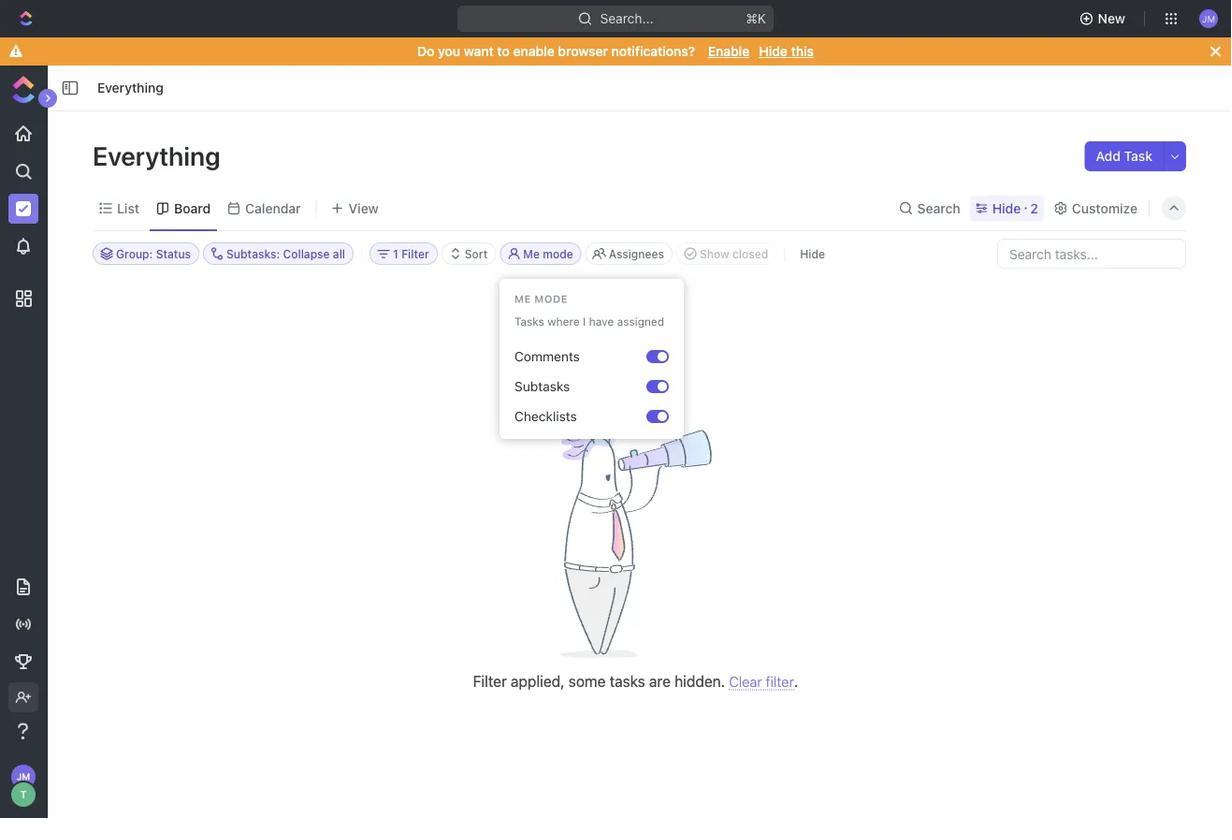 Task type: vqa. For each thing, say whether or not it's contained in the screenshot.
Search button
yes



Task type: locate. For each thing, give the bounding box(es) containing it.
hide for hide 2
[[993, 200, 1022, 216]]

do
[[418, 44, 435, 59]]

me mode
[[524, 247, 574, 260], [515, 293, 568, 305]]

mode inside dropdown button
[[543, 247, 574, 260]]

0 vertical spatial me mode
[[524, 247, 574, 260]]

clear filter link
[[730, 654, 795, 690]]

mode
[[543, 247, 574, 260], [535, 293, 568, 305]]

do you want to enable browser notifications? enable hide this
[[418, 44, 814, 59]]

applied,
[[511, 672, 565, 690]]

filter
[[473, 672, 507, 690]]

hide inside button
[[801, 247, 826, 260]]

everything
[[97, 80, 164, 95], [93, 140, 226, 171]]

search
[[918, 200, 961, 216]]

this
[[792, 44, 814, 59]]

0 horizontal spatial hide
[[759, 44, 788, 59]]

2 horizontal spatial hide
[[993, 200, 1022, 216]]

0 vertical spatial everything
[[97, 80, 164, 95]]

browser
[[558, 44, 609, 59]]

me
[[524, 247, 540, 260], [515, 293, 532, 305]]

me mode down me mode dropdown button
[[515, 293, 568, 305]]

customize button
[[1048, 195, 1144, 221]]

1 vertical spatial hide
[[993, 200, 1022, 216]]

filter
[[766, 673, 795, 689]]

1 horizontal spatial hide
[[801, 247, 826, 260]]

⌘k
[[746, 11, 767, 26]]

0 vertical spatial hide
[[759, 44, 788, 59]]

comments
[[515, 349, 580, 364]]

search...
[[601, 11, 654, 26]]

board link
[[170, 195, 211, 221]]

subtasks button
[[507, 372, 647, 402]]

comments button
[[507, 342, 647, 372]]

mode left assignees button
[[543, 247, 574, 260]]

0 vertical spatial me
[[524, 247, 540, 260]]

board
[[174, 200, 211, 216]]

hide
[[759, 44, 788, 59], [993, 200, 1022, 216], [801, 247, 826, 260]]

0 vertical spatial mode
[[543, 247, 574, 260]]

me mode left assignees button
[[524, 247, 574, 260]]

add task
[[1097, 148, 1153, 164]]

2
[[1031, 200, 1039, 216]]

new
[[1099, 11, 1126, 26]]

task
[[1125, 148, 1153, 164]]

2 vertical spatial hide
[[801, 247, 826, 260]]

mode down me mode dropdown button
[[535, 293, 568, 305]]

add task button
[[1085, 141, 1165, 171]]



Task type: describe. For each thing, give the bounding box(es) containing it.
checklists button
[[507, 402, 647, 432]]

hide button
[[793, 242, 833, 265]]

notifications?
[[612, 44, 696, 59]]

1 vertical spatial mode
[[535, 293, 568, 305]]

me mode inside me mode dropdown button
[[524, 247, 574, 260]]

some
[[569, 672, 606, 690]]

enable
[[513, 44, 555, 59]]

customize
[[1073, 200, 1138, 216]]

assignees button
[[586, 242, 673, 265]]

to
[[498, 44, 510, 59]]

filter applied, some tasks are hidden. clear filter .
[[473, 672, 799, 690]]

add
[[1097, 148, 1121, 164]]

new button
[[1072, 4, 1137, 34]]

everything inside everything "link"
[[97, 80, 164, 95]]

are
[[650, 672, 671, 690]]

clear
[[730, 673, 763, 689]]

me inside me mode dropdown button
[[524, 247, 540, 260]]

calendar link
[[242, 195, 301, 221]]

enable
[[708, 44, 750, 59]]

list link
[[113, 195, 139, 221]]

checklists
[[515, 409, 577, 424]]

want
[[464, 44, 494, 59]]

1 vertical spatial everything
[[93, 140, 226, 171]]

assignees
[[609, 247, 665, 260]]

list
[[117, 200, 139, 216]]

hide for hide
[[801, 247, 826, 260]]

hide 2
[[993, 200, 1039, 216]]

me mode button
[[500, 242, 582, 265]]

tasks
[[610, 672, 646, 690]]

subtasks
[[515, 379, 570, 394]]

1 vertical spatial me mode
[[515, 293, 568, 305]]

search button
[[894, 195, 967, 221]]

Search tasks... text field
[[999, 240, 1186, 268]]

.
[[795, 672, 799, 690]]

everything link
[[93, 77, 168, 99]]

calendar
[[245, 200, 301, 216]]

you
[[438, 44, 461, 59]]

1 vertical spatial me
[[515, 293, 532, 305]]

hidden.
[[675, 672, 726, 690]]



